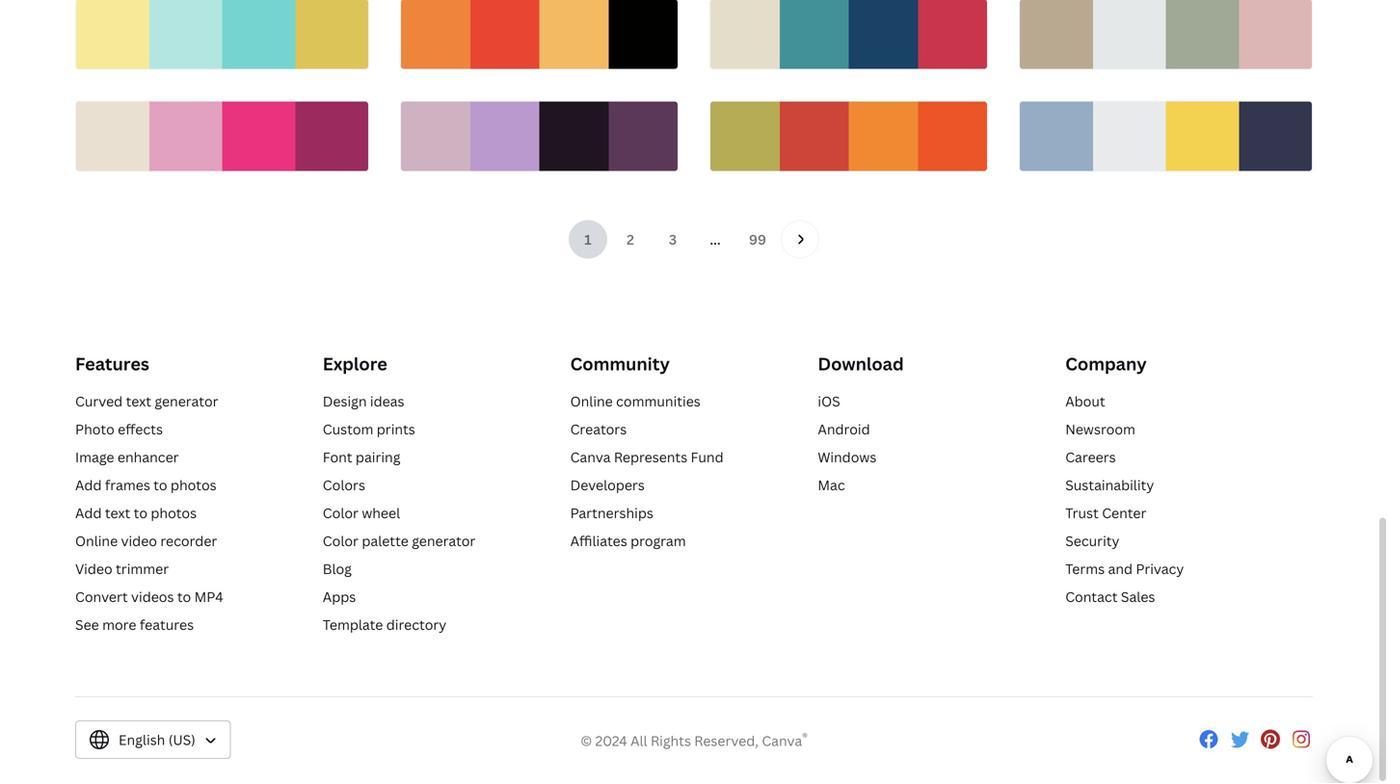 Task type: vqa. For each thing, say whether or not it's contained in the screenshot.
3
yes



Task type: locate. For each thing, give the bounding box(es) containing it.
contact sales link
[[1065, 588, 1155, 606]]

security link
[[1065, 532, 1119, 550]]

fund
[[691, 448, 724, 466]]

photos down enhancer
[[171, 476, 217, 494]]

3
[[669, 230, 677, 249]]

color wheel link
[[323, 504, 400, 522]]

1 vertical spatial add
[[75, 504, 102, 522]]

newsroom link
[[1065, 420, 1135, 438]]

1 horizontal spatial canva
[[762, 732, 802, 750]]

and
[[1108, 560, 1133, 578]]

design ideas link
[[323, 392, 404, 411]]

0 vertical spatial photos
[[171, 476, 217, 494]]

apps
[[323, 588, 356, 606]]

font pairing link
[[323, 448, 400, 466]]

0 vertical spatial online
[[570, 392, 613, 411]]

0 vertical spatial add
[[75, 476, 102, 494]]

mac
[[818, 476, 845, 494]]

2
[[627, 230, 634, 249]]

template directory link
[[323, 616, 446, 634]]

1 horizontal spatial generator
[[412, 532, 476, 550]]

sustainability
[[1065, 476, 1154, 494]]

online up video
[[75, 532, 118, 550]]

©
[[580, 732, 592, 750]]

english (us)
[[119, 731, 195, 749]]

3 link
[[654, 220, 692, 259]]

video trimmer link
[[75, 560, 169, 578]]

online inside the curved text generator photo effects image enhancer add frames to photos add text to photos online video recorder video trimmer convert videos to mp4 see more features
[[75, 532, 118, 550]]

sustainability link
[[1065, 476, 1154, 494]]

color up the blog link at bottom
[[323, 532, 359, 550]]

0 vertical spatial canva
[[570, 448, 611, 466]]

1 horizontal spatial online
[[570, 392, 613, 411]]

developers
[[570, 476, 645, 494]]

2 vertical spatial to
[[177, 588, 191, 606]]

android
[[818, 420, 870, 438]]

rights
[[651, 732, 691, 750]]

curved text generator link
[[75, 392, 218, 411]]

wheel
[[362, 504, 400, 522]]

0 horizontal spatial canva
[[570, 448, 611, 466]]

directory
[[386, 616, 446, 634]]

careers link
[[1065, 448, 1116, 466]]

enhancer
[[117, 448, 179, 466]]

0 horizontal spatial online
[[75, 532, 118, 550]]

color palette generator link
[[323, 532, 476, 550]]

explore
[[323, 352, 387, 376]]

custom
[[323, 420, 373, 438]]

0 horizontal spatial to
[[134, 504, 147, 522]]

videos
[[131, 588, 174, 606]]

affiliates
[[570, 532, 627, 550]]

1 vertical spatial color
[[323, 532, 359, 550]]

canva right reserved,
[[762, 732, 802, 750]]

to left mp4
[[177, 588, 191, 606]]

canva
[[570, 448, 611, 466], [762, 732, 802, 750]]

to down enhancer
[[153, 476, 167, 494]]

photos up recorder
[[151, 504, 197, 522]]

1 vertical spatial generator
[[412, 532, 476, 550]]

colors
[[323, 476, 365, 494]]

template
[[323, 616, 383, 634]]

trust
[[1065, 504, 1099, 522]]

contact
[[1065, 588, 1118, 606]]

program
[[630, 532, 686, 550]]

99 link
[[738, 220, 777, 259]]

add up video
[[75, 504, 102, 522]]

download
[[818, 352, 904, 376]]

to up video
[[134, 504, 147, 522]]

creators
[[570, 420, 627, 438]]

1 horizontal spatial to
[[153, 476, 167, 494]]

windows
[[818, 448, 877, 466]]

community
[[570, 352, 670, 376]]

newsroom
[[1065, 420, 1135, 438]]

online up creators link
[[570, 392, 613, 411]]

generator up effects
[[155, 392, 218, 411]]

0 horizontal spatial generator
[[155, 392, 218, 411]]

canva down creators
[[570, 448, 611, 466]]

blog
[[323, 560, 352, 578]]

generator inside the curved text generator photo effects image enhancer add frames to photos add text to photos online video recorder video trimmer convert videos to mp4 see more features
[[155, 392, 218, 411]]

more
[[102, 616, 136, 634]]

design ideas custom prints font pairing colors color wheel color palette generator blog apps template directory
[[323, 392, 476, 634]]

text up effects
[[126, 392, 151, 411]]

video
[[75, 560, 112, 578]]

add
[[75, 476, 102, 494], [75, 504, 102, 522]]

1 vertical spatial canva
[[762, 732, 802, 750]]

photos
[[171, 476, 217, 494], [151, 504, 197, 522]]

2 horizontal spatial to
[[177, 588, 191, 606]]

1 vertical spatial to
[[134, 504, 147, 522]]

add down image
[[75, 476, 102, 494]]

generator right the palette
[[412, 532, 476, 550]]

1 vertical spatial online
[[75, 532, 118, 550]]

text
[[126, 392, 151, 411], [105, 504, 130, 522]]

color
[[323, 504, 359, 522], [323, 532, 359, 550]]

English (US) button
[[75, 721, 231, 759]]

canva inside © 2024 all rights reserved, canva ®
[[762, 732, 802, 750]]

color down colors link
[[323, 504, 359, 522]]

generator
[[155, 392, 218, 411], [412, 532, 476, 550]]

security
[[1065, 532, 1119, 550]]

center
[[1102, 504, 1146, 522]]

0 vertical spatial generator
[[155, 392, 218, 411]]

ideas
[[370, 392, 404, 411]]

photo effects link
[[75, 420, 163, 438]]

0 vertical spatial color
[[323, 504, 359, 522]]

convert
[[75, 588, 128, 606]]

design
[[323, 392, 367, 411]]

text down frames
[[105, 504, 130, 522]]

online communities creators canva represents fund developers partnerships affiliates program
[[570, 392, 724, 550]]



Task type: describe. For each thing, give the bounding box(es) containing it.
recorder
[[160, 532, 217, 550]]

reserved,
[[694, 732, 759, 750]]

blog link
[[323, 560, 352, 578]]

add frames to photos link
[[75, 476, 217, 494]]

creators link
[[570, 420, 627, 438]]

online communities link
[[570, 392, 701, 411]]

...
[[710, 230, 721, 249]]

palette
[[362, 532, 409, 550]]

1 vertical spatial photos
[[151, 504, 197, 522]]

mac link
[[818, 476, 845, 494]]

2 color from the top
[[323, 532, 359, 550]]

effects
[[118, 420, 163, 438]]

features
[[140, 616, 194, 634]]

about link
[[1065, 392, 1105, 411]]

custom prints link
[[323, 420, 415, 438]]

1 button
[[569, 220, 607, 259]]

image enhancer link
[[75, 448, 179, 466]]

99
[[749, 230, 766, 249]]

all
[[631, 732, 647, 750]]

developers link
[[570, 476, 645, 494]]

trust center link
[[1065, 504, 1146, 522]]

canva represents fund link
[[570, 448, 724, 466]]

about newsroom careers sustainability trust center security terms and privacy contact sales
[[1065, 392, 1184, 606]]

online video recorder link
[[75, 532, 217, 550]]

2 link
[[611, 220, 650, 259]]

ios link
[[818, 392, 840, 411]]

convert videos to mp4 link
[[75, 588, 223, 606]]

curved
[[75, 392, 123, 411]]

image
[[75, 448, 114, 466]]

video
[[121, 532, 157, 550]]

affiliates program link
[[570, 532, 686, 550]]

pairing
[[356, 448, 400, 466]]

font
[[323, 448, 352, 466]]

apps link
[[323, 588, 356, 606]]

english
[[119, 731, 165, 749]]

privacy
[[1136, 560, 1184, 578]]

see more features link
[[75, 616, 194, 634]]

terms and privacy link
[[1065, 560, 1184, 578]]

online inside online communities creators canva represents fund developers partnerships affiliates program
[[570, 392, 613, 411]]

2 add from the top
[[75, 504, 102, 522]]

sales
[[1121, 588, 1155, 606]]

generator inside design ideas custom prints font pairing colors color wheel color palette generator blog apps template directory
[[412, 532, 476, 550]]

1 add from the top
[[75, 476, 102, 494]]

ios android windows mac
[[818, 392, 877, 494]]

0 vertical spatial text
[[126, 392, 151, 411]]

windows link
[[818, 448, 877, 466]]

features
[[75, 352, 149, 376]]

ios
[[818, 392, 840, 411]]

© 2024 all rights reserved, canva ®
[[580, 729, 808, 750]]

(us)
[[168, 731, 195, 749]]

partnerships link
[[570, 504, 653, 522]]

0 vertical spatial to
[[153, 476, 167, 494]]

®
[[802, 729, 808, 745]]

mp4
[[194, 588, 223, 606]]

curved text generator photo effects image enhancer add frames to photos add text to photos online video recorder video trimmer convert videos to mp4 see more features
[[75, 392, 223, 634]]

terms
[[1065, 560, 1105, 578]]

1 vertical spatial text
[[105, 504, 130, 522]]

1 color from the top
[[323, 504, 359, 522]]

photo
[[75, 420, 114, 438]]

about
[[1065, 392, 1105, 411]]

partnerships
[[570, 504, 653, 522]]

1
[[584, 230, 592, 249]]

trimmer
[[116, 560, 169, 578]]

communities
[[616, 392, 701, 411]]

careers
[[1065, 448, 1116, 466]]

frames
[[105, 476, 150, 494]]

2024
[[595, 732, 627, 750]]

represents
[[614, 448, 687, 466]]

colors link
[[323, 476, 365, 494]]

canva inside online communities creators canva represents fund developers partnerships affiliates program
[[570, 448, 611, 466]]

company
[[1065, 352, 1147, 376]]

add text to photos link
[[75, 504, 197, 522]]

see
[[75, 616, 99, 634]]



